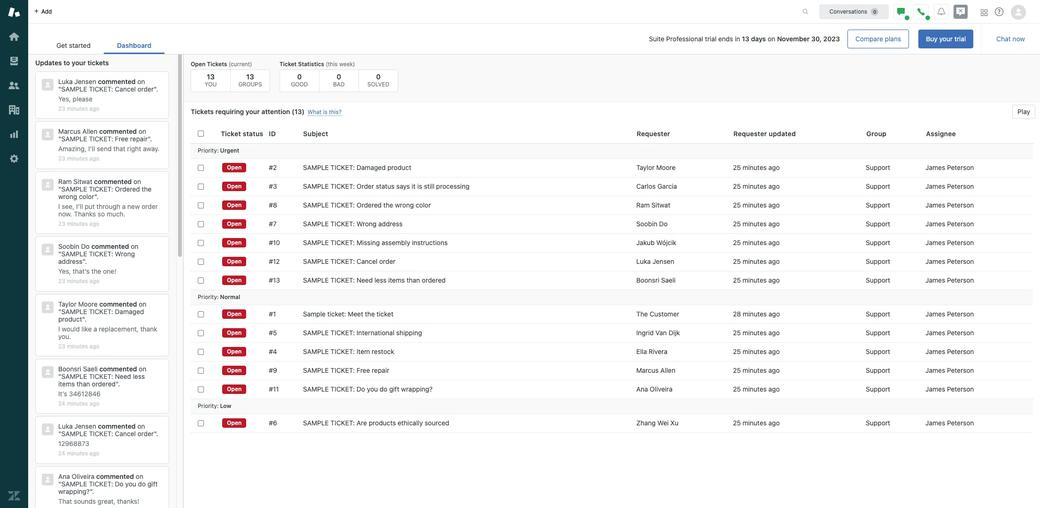 Task type: locate. For each thing, give the bounding box(es) containing it.
support for zhang wei xu
[[866, 419, 890, 427]]

9 25 from the top
[[733, 348, 741, 356]]

9 james peterson from the top
[[925, 329, 974, 337]]

12 peterson from the top
[[947, 385, 974, 393]]

it's 34612846 24 minutes ago
[[58, 390, 101, 407]]

status inside sample ticket: order status says it is still processing link
[[376, 182, 394, 190]]

tab list
[[43, 37, 165, 54]]

marcus for marcus allen
[[636, 366, 659, 374]]

i inside i see, i'll put through a new order now. thanks so much. 23 minutes ago
[[58, 202, 60, 210]]

1 vertical spatial wrong
[[395, 201, 414, 209]]

23 down the amazing,
[[58, 155, 65, 162]]

zendesk support image
[[8, 6, 20, 18]]

is right it
[[417, 182, 422, 190]]

on " for that's
[[58, 242, 138, 258]]

13 james peterson from the top
[[925, 419, 974, 427]]

cancel
[[115, 85, 136, 93], [357, 257, 377, 265], [115, 430, 136, 438]]

10 support from the top
[[866, 348, 890, 356]]

ordered inside sample ticket: ordered the wrong color
[[115, 185, 140, 193]]

sample ticket: cancel order ". for yes, please
[[61, 85, 158, 93]]

23 up taylor moore commented
[[58, 278, 65, 285]]

23 down now. on the top left of the page
[[58, 220, 65, 227]]

8 25 from the top
[[733, 329, 741, 337]]

" for it's 34612846
[[58, 373, 61, 381]]

2 24 from the top
[[58, 450, 65, 457]]

25 for carlos garcia
[[733, 182, 741, 190]]

commented up one! at the left
[[91, 242, 129, 250]]

ram
[[58, 177, 72, 185], [636, 201, 650, 209]]

notifications image
[[938, 8, 945, 15]]

sample ticket: missing assembly instructions link
[[303, 239, 448, 247]]

1 horizontal spatial is
[[417, 182, 422, 190]]

25 minutes ago for boonsri saeli
[[733, 276, 780, 284]]

processing
[[436, 182, 469, 190]]

open for #12
[[227, 258, 242, 265]]

luka jensen commented up 12968873 24 minutes ago
[[58, 423, 136, 431]]

11 25 from the top
[[733, 385, 741, 393]]

0 for 0 solved
[[376, 72, 381, 81]]

1 vertical spatial items
[[58, 380, 75, 388]]

ticket: up send
[[89, 135, 113, 143]]

24
[[58, 400, 65, 407], [58, 450, 65, 457]]

on " up that sounds great, thanks!
[[58, 473, 143, 488]]

thank
[[140, 325, 157, 333]]

0 vertical spatial than
[[407, 276, 420, 284]]

1 vertical spatial ordered
[[357, 201, 382, 209]]

10 james peterson from the top
[[925, 348, 974, 356]]

1 requester from the left
[[637, 130, 670, 138]]

6 " from the top
[[58, 373, 61, 381]]

4 james peterson from the top
[[925, 220, 974, 228]]

2 luka jensen commented from the top
[[58, 423, 136, 431]]

0 vertical spatial sample ticket: ordered the wrong color
[[58, 185, 151, 200]]

0 vertical spatial damaged
[[357, 163, 386, 171]]

requester for requester updated
[[733, 130, 767, 138]]

ticket: up 34612846
[[89, 373, 113, 381]]

1 vertical spatial your
[[72, 59, 86, 67]]

peterson for soobin do
[[947, 220, 974, 228]]

" for that sounds great, thanks!
[[58, 480, 61, 488]]

sample up sample at bottom left
[[303, 276, 329, 284]]

2 trial from the left
[[954, 35, 966, 43]]

sample up the amazing,
[[61, 135, 87, 143]]

marcus
[[58, 127, 81, 135], [636, 366, 659, 374]]

sample inside sample ticket: wrong address
[[61, 250, 87, 258]]

1 vertical spatial sample ticket: wrong address
[[58, 250, 135, 266]]

25
[[733, 163, 741, 171], [733, 182, 741, 190], [733, 201, 741, 209], [733, 220, 741, 228], [733, 239, 741, 247], [733, 257, 741, 265], [733, 276, 741, 284], [733, 329, 741, 337], [733, 348, 741, 356], [733, 366, 741, 374], [733, 385, 741, 393], [733, 419, 741, 427]]

soobin up that's
[[58, 242, 79, 250]]

0 horizontal spatial ticket
[[221, 130, 241, 138]]

address up that's
[[58, 258, 82, 266]]

james peterson for ram sitwat
[[925, 201, 974, 209]]

5 25 from the top
[[733, 239, 741, 247]]

0 vertical spatial a
[[122, 202, 126, 210]]

thanks
[[74, 210, 96, 218]]

jensen
[[74, 78, 96, 85], [652, 257, 674, 265], [74, 423, 96, 431]]

3 support from the top
[[866, 201, 890, 209]]

trial inside button
[[954, 35, 966, 43]]

1 yes, from the top
[[58, 95, 71, 103]]

marcus allen
[[636, 366, 675, 374]]

yes,
[[58, 95, 71, 103], [58, 267, 71, 275]]

ana for ana oliveira
[[636, 385, 648, 393]]

2 priority from the top
[[198, 294, 217, 301]]

0 vertical spatial allen
[[82, 127, 97, 135]]

2 : from the top
[[217, 294, 219, 301]]

0 horizontal spatial sample ticket: do you do gift wrapping?
[[58, 480, 158, 496]]

taylor up would
[[58, 300, 76, 308]]

i'll left put in the left of the page
[[76, 202, 83, 210]]

minutes inside i would like a replacement, thank you. 23 minutes ago
[[67, 343, 88, 350]]

0 horizontal spatial ana
[[58, 473, 70, 480]]

on for amazing, i'll send that right away.
[[139, 127, 146, 135]]

7 25 from the top
[[733, 276, 741, 284]]

zendesk products image
[[981, 9, 987, 16]]

free inside sample ticket: free repair link
[[357, 366, 370, 374]]

23 inside yes, that's the one! 23 minutes ago
[[58, 278, 65, 285]]

in
[[735, 35, 740, 43]]

sample ticket: damaged product up like
[[58, 308, 144, 323]]

get started image
[[8, 31, 20, 43]]

through
[[96, 202, 120, 210]]

(this
[[326, 61, 338, 68]]

ana
[[636, 385, 648, 393], [58, 473, 70, 480]]

25 minutes ago for taylor moore
[[733, 163, 780, 171]]

6 support from the top
[[866, 257, 890, 265]]

yes, inside 'yes, please 23 minutes ago'
[[58, 95, 71, 103]]

xu
[[670, 419, 678, 427]]

2 25 minutes ago from the top
[[733, 182, 780, 190]]

13 down (current) on the left of the page
[[246, 72, 254, 81]]

1 vertical spatial allen
[[660, 366, 675, 374]]

yes, left please
[[58, 95, 71, 103]]

" up you.
[[58, 308, 61, 316]]

tickets up 'select all tickets' checkbox
[[191, 108, 214, 116]]

12 james from the top
[[925, 385, 945, 393]]

button displays agent's chat status as online. image
[[897, 8, 905, 15]]

sample down sample ticket: free repair link
[[303, 385, 329, 393]]

2 i from the top
[[58, 325, 60, 333]]

4 " from the top
[[58, 250, 61, 258]]

ram down carlos
[[636, 201, 650, 209]]

0 vertical spatial jensen
[[74, 78, 96, 85]]

james for ana oliveira
[[925, 385, 945, 393]]

3 25 minutes ago from the top
[[733, 201, 780, 209]]

1 horizontal spatial moore
[[656, 163, 676, 171]]

plans
[[885, 35, 901, 43]]

ordered down order
[[357, 201, 382, 209]]

replacement,
[[99, 325, 139, 333]]

1 luka jensen commented from the top
[[58, 78, 136, 85]]

1 vertical spatial ticket
[[221, 130, 241, 138]]

ana up that
[[58, 473, 70, 480]]

10 25 minutes ago from the top
[[733, 366, 780, 374]]

4 25 minutes ago from the top
[[733, 220, 780, 228]]

0 inside "0 good"
[[297, 72, 302, 81]]

ticket up "0 good"
[[280, 61, 297, 68]]

8 peterson from the top
[[947, 310, 974, 318]]

requester up taylor moore
[[637, 130, 670, 138]]

status left id
[[243, 130, 263, 138]]

1 25 minutes ago from the top
[[733, 163, 780, 171]]

commented for i'll
[[99, 127, 137, 135]]

is inside tickets requiring your attention ( 13 ) what is this?
[[323, 109, 327, 116]]

marcus up the amazing,
[[58, 127, 81, 135]]

November 30, 2023 text field
[[777, 35, 840, 43]]

9 support from the top
[[866, 329, 890, 337]]

1 vertical spatial sample ticket: do you do gift wrapping?
[[58, 480, 158, 496]]

0 vertical spatial priority
[[198, 147, 217, 154]]

8 " from the top
[[58, 480, 61, 488]]

8 james peterson from the top
[[925, 310, 974, 318]]

0 horizontal spatial you
[[125, 480, 136, 488]]

1 vertical spatial saeli
[[83, 365, 98, 373]]

priority
[[198, 147, 217, 154], [198, 294, 217, 301], [198, 403, 217, 410]]

wrapping?
[[401, 385, 433, 393], [58, 488, 90, 496]]

0 horizontal spatial requester
[[637, 130, 670, 138]]

color
[[79, 193, 94, 200], [416, 201, 431, 209]]

" up now. on the top left of the page
[[58, 185, 61, 193]]

" for i see, i'll put through a new order now. thanks so much.
[[58, 185, 61, 193]]

tickets up 13 you
[[207, 61, 227, 68]]

3 on " from the top
[[58, 177, 141, 193]]

your right 'buy'
[[939, 35, 953, 43]]

1 horizontal spatial sample ticket: do you do gift wrapping?
[[303, 385, 433, 393]]

#3
[[269, 182, 277, 190]]

on for that sounds great, thanks!
[[136, 473, 143, 480]]

ram for ram sitwat
[[636, 201, 650, 209]]

on " down tickets
[[58, 78, 145, 93]]

0 horizontal spatial i'll
[[76, 202, 83, 210]]

24 down 12968873
[[58, 450, 65, 457]]

2 vertical spatial cancel
[[115, 430, 136, 438]]

ago
[[89, 105, 99, 112], [89, 155, 99, 162], [768, 163, 780, 171], [768, 182, 780, 190], [768, 201, 780, 209], [768, 220, 780, 228], [89, 220, 99, 227], [768, 239, 780, 247], [768, 257, 780, 265], [768, 276, 780, 284], [89, 278, 99, 285], [769, 310, 780, 318], [768, 329, 780, 337], [89, 343, 99, 350], [768, 348, 780, 356], [768, 366, 780, 374], [768, 385, 780, 393], [89, 400, 99, 407], [768, 419, 780, 427], [89, 450, 99, 457]]

8 on " from the top
[[58, 473, 143, 488]]

that sounds great, thanks!
[[58, 497, 139, 505]]

open for #4
[[227, 348, 242, 355]]

ticket: inside sample ticket: wrong address
[[89, 250, 113, 258]]

allen
[[82, 127, 97, 135], [660, 366, 675, 374]]

25 minutes ago for soobin do
[[733, 220, 780, 228]]

13 support from the top
[[866, 419, 890, 427]]

1 vertical spatial luka
[[636, 257, 651, 265]]

0 vertical spatial less
[[375, 276, 386, 284]]

saeli for boonsri saeli
[[661, 276, 676, 284]]

11 peterson from the top
[[947, 366, 974, 374]]

7 james from the top
[[925, 276, 945, 284]]

6 james from the top
[[925, 257, 945, 265]]

1 peterson from the top
[[947, 163, 974, 171]]

support for ingrid van dijk
[[866, 329, 890, 337]]

still
[[424, 182, 434, 190]]

13 james from the top
[[925, 419, 945, 427]]

customer
[[650, 310, 679, 318]]

minutes inside amazing, i'll send that right away. 23 minutes ago
[[67, 155, 88, 162]]

2 support from the top
[[866, 182, 890, 190]]

ago inside i would like a replacement, thank you. 23 minutes ago
[[89, 343, 99, 350]]

1 horizontal spatial need
[[357, 276, 373, 284]]

james peterson for ana oliveira
[[925, 385, 974, 393]]

you up the thanks!
[[125, 480, 136, 488]]

11 james from the top
[[925, 366, 945, 374]]

0 horizontal spatial saeli
[[83, 365, 98, 373]]

1 priority from the top
[[198, 147, 217, 154]]

1 horizontal spatial wrapping?
[[401, 385, 433, 393]]

open
[[191, 61, 205, 68], [227, 164, 242, 171], [227, 183, 242, 190], [227, 202, 242, 209], [227, 220, 242, 227], [227, 239, 242, 246], [227, 258, 242, 265], [227, 277, 242, 284], [227, 311, 242, 318], [227, 329, 242, 336], [227, 348, 242, 355], [227, 367, 242, 374], [227, 386, 242, 393], [227, 419, 242, 427]]

i for i see, i'll put through a new order now. thanks so much.
[[58, 202, 60, 210]]

order
[[138, 85, 154, 93], [142, 202, 158, 210], [379, 257, 395, 265], [138, 430, 154, 438]]

luka down jakub
[[636, 257, 651, 265]]

the inside sample ticket: ordered the wrong color link
[[383, 201, 393, 209]]

1 james from the top
[[925, 163, 945, 171]]

on " for 24
[[58, 423, 145, 438]]

wrong inside sample ticket: wrong address
[[115, 250, 135, 258]]

0 vertical spatial your
[[939, 35, 953, 43]]

0 vertical spatial ordered
[[115, 185, 140, 193]]

do
[[659, 220, 668, 228], [81, 242, 90, 250], [357, 385, 365, 393], [115, 480, 123, 488]]

1 horizontal spatial a
[[122, 202, 126, 210]]

: for low
[[217, 403, 219, 410]]

25 minutes ago for ana oliveira
[[733, 385, 780, 393]]

now.
[[58, 210, 72, 218]]

1 vertical spatial status
[[376, 182, 394, 190]]

25 for soobin do
[[733, 220, 741, 228]]

damaged up 'replacement,'
[[115, 308, 144, 316]]

5 james from the top
[[925, 239, 945, 247]]

great,
[[98, 497, 115, 505]]

1 horizontal spatial wrong
[[395, 201, 414, 209]]

soobin
[[636, 220, 657, 228], [58, 242, 79, 250]]

sample down sample ticket: item restock link
[[303, 366, 329, 374]]

sample down sample at bottom left
[[303, 329, 329, 337]]

3 priority from the top
[[198, 403, 217, 410]]

" up it's
[[58, 373, 61, 381]]

1 vertical spatial do
[[138, 480, 146, 488]]

0 vertical spatial sample ticket: damaged product
[[303, 163, 411, 171]]

5 peterson from the top
[[947, 239, 974, 247]]

1 vertical spatial repair
[[372, 366, 389, 374]]

" for yes, please
[[58, 85, 61, 93]]

0 vertical spatial sample ticket: cancel order ".
[[61, 85, 158, 93]]

1 vertical spatial boonsri
[[58, 365, 81, 373]]

do up products
[[380, 385, 387, 393]]

support for boonsri saeli
[[866, 276, 890, 284]]

: left low
[[217, 403, 219, 410]]

moore inside grid
[[656, 163, 676, 171]]

2 yes, from the top
[[58, 267, 71, 275]]

taylor for taylor moore commented
[[58, 300, 76, 308]]

3 0 from the left
[[376, 72, 381, 81]]

23
[[58, 105, 65, 112], [58, 155, 65, 162], [58, 220, 65, 227], [58, 278, 65, 285], [58, 343, 65, 350]]

sample ticket: do you do gift wrapping? down sample ticket: free repair link
[[303, 385, 433, 393]]

product up would
[[58, 315, 82, 323]]

on " for would
[[58, 300, 146, 316]]

1 vertical spatial ram
[[636, 201, 650, 209]]

" for yes, that's the one!
[[58, 250, 61, 258]]

23 inside amazing, i'll send that right away. 23 minutes ago
[[58, 155, 65, 162]]

7 25 minutes ago from the top
[[733, 276, 780, 284]]

0 vertical spatial items
[[388, 276, 405, 284]]

0 vertical spatial product
[[387, 163, 411, 171]]

2 0 from the left
[[337, 72, 341, 81]]

1 horizontal spatial oliveira
[[650, 385, 673, 393]]

ticket
[[280, 61, 297, 68], [221, 130, 241, 138]]

luka jensen commented for yes, please
[[58, 78, 136, 85]]

2 23 from the top
[[58, 155, 65, 162]]

3 " from the top
[[58, 185, 61, 193]]

0 for 0 good
[[297, 72, 302, 81]]

1 horizontal spatial sitwat
[[652, 201, 670, 209]]

ticket for ticket status
[[221, 130, 241, 138]]

wrong down sample ticket: ordered the wrong color link
[[357, 220, 377, 228]]

luka down to
[[58, 78, 73, 85]]

5 25 minutes ago from the top
[[733, 239, 780, 247]]

1 25 from the top
[[733, 163, 741, 171]]

i see, i'll put through a new order now. thanks so much. 23 minutes ago
[[58, 202, 158, 227]]

sample ticket: ordered the wrong color
[[58, 185, 151, 200], [303, 201, 431, 209]]

25 minutes ago for ella rivera
[[733, 348, 780, 356]]

james for carlos garcia
[[925, 182, 945, 190]]

0 vertical spatial saeli
[[661, 276, 676, 284]]

0 vertical spatial ana
[[636, 385, 648, 393]]

sample ticket: cancel order ". for 12968873
[[61, 430, 158, 438]]

support for the customer
[[866, 310, 890, 318]]

much.
[[107, 210, 125, 218]]

12 25 minutes ago from the top
[[733, 419, 780, 427]]

free down item
[[357, 366, 370, 374]]

priority down 'select all tickets' checkbox
[[198, 147, 217, 154]]

2 sample ticket: cancel order ". from the top
[[61, 430, 158, 438]]

1 horizontal spatial marcus
[[636, 366, 659, 374]]

ram up see,
[[58, 177, 72, 185]]

open for #1
[[227, 311, 242, 318]]

dijk
[[669, 329, 680, 337]]

0 vertical spatial gift
[[389, 385, 399, 393]]

6 25 minutes ago from the top
[[733, 257, 780, 265]]

soobin for soobin do
[[636, 220, 657, 228]]

0 horizontal spatial 0
[[297, 72, 302, 81]]

on "
[[58, 78, 145, 93], [58, 127, 146, 143], [58, 177, 141, 193], [58, 242, 138, 258], [58, 300, 146, 316], [58, 365, 146, 381], [58, 423, 145, 438], [58, 473, 143, 488]]

0 horizontal spatial soobin
[[58, 242, 79, 250]]

need inside sample ticket: need less items than ordered
[[115, 373, 131, 381]]

wrong up one! at the left
[[115, 250, 135, 258]]

sample up see,
[[61, 185, 87, 193]]

6 james peterson from the top
[[925, 257, 974, 265]]

" up 12968873
[[58, 430, 61, 438]]

tickets requiring your attention ( 13 ) what is this?
[[191, 108, 342, 116]]

commented down tickets
[[98, 78, 136, 85]]

wrong inside sample ticket: ordered the wrong color
[[58, 193, 77, 200]]

1 horizontal spatial soobin
[[636, 220, 657, 228]]

address inside sample ticket: wrong address
[[58, 258, 82, 266]]

ago inside yes, that's the one! 23 minutes ago
[[89, 278, 99, 285]]

Select All Tickets checkbox
[[198, 131, 204, 137]]

7 james peterson from the top
[[925, 276, 974, 284]]

3 peterson from the top
[[947, 201, 974, 209]]

1 23 from the top
[[58, 105, 65, 112]]

james peterson for ella rivera
[[925, 348, 974, 356]]

marcus allen commented
[[58, 127, 137, 135]]

status left says
[[376, 182, 394, 190]]

ticket:
[[327, 310, 346, 318]]

0 horizontal spatial is
[[323, 109, 327, 116]]

12 support from the top
[[866, 385, 890, 393]]

a
[[122, 202, 126, 210], [93, 325, 97, 333]]

13 right in
[[742, 35, 749, 43]]

1 vertical spatial less
[[133, 373, 145, 381]]

1 horizontal spatial sample ticket: need less items than ordered
[[303, 276, 446, 284]]

ticket: inside sample ticket: need less items than ordered
[[89, 373, 113, 381]]

1 vertical spatial oliveira
[[72, 473, 94, 480]]

sample inside sample ticket: need less items than ordered
[[61, 373, 87, 381]]

0 horizontal spatial trial
[[705, 35, 716, 43]]

buy
[[926, 35, 938, 43]]

less
[[375, 276, 386, 284], [133, 373, 145, 381]]

1 vertical spatial cancel
[[357, 257, 377, 265]]

sample ticket: damaged product
[[303, 163, 411, 171], [58, 308, 144, 323]]

0 vertical spatial cancel
[[115, 85, 136, 93]]

0 vertical spatial :
[[217, 147, 219, 154]]

boonsri for boonsri saeli commented
[[58, 365, 81, 373]]

repair down the restock
[[372, 366, 389, 374]]

ago inside the it's 34612846 24 minutes ago
[[89, 400, 99, 407]]

you down sample ticket: free repair link
[[367, 385, 378, 393]]

address
[[378, 220, 403, 228], [58, 258, 82, 266]]

allen for marcus allen
[[660, 366, 675, 374]]

the down away. in the top of the page
[[142, 185, 151, 193]]

section containing suite professional trial ends in
[[172, 30, 973, 48]]

customers image
[[8, 79, 20, 92]]

solved
[[367, 81, 389, 88]]

5 on " from the top
[[58, 300, 146, 316]]

2 james peterson from the top
[[925, 182, 974, 190]]

0 for 0 bad
[[337, 72, 341, 81]]

4 on " from the top
[[58, 242, 138, 258]]

25 for luka jensen
[[733, 257, 741, 265]]

saeli
[[661, 276, 676, 284], [83, 365, 98, 373]]

9 peterson from the top
[[947, 329, 974, 337]]

" up the amazing,
[[58, 135, 61, 143]]

i'll inside i see, i'll put through a new order now. thanks so much. 23 minutes ago
[[76, 202, 83, 210]]

product up says
[[387, 163, 411, 171]]

priority for priority : low
[[198, 403, 217, 410]]

trial down zendesk chat icon
[[954, 35, 966, 43]]

1 horizontal spatial product
[[387, 163, 411, 171]]

sample down the subject
[[303, 163, 329, 171]]

11 support from the top
[[866, 366, 890, 374]]

on " for please
[[58, 78, 145, 93]]

grid
[[184, 124, 1040, 508]]

6 25 from the top
[[733, 257, 741, 265]]

0 vertical spatial sample ticket: need less items than ordered
[[303, 276, 446, 284]]

13 inside section
[[742, 35, 749, 43]]

color down "still"
[[416, 201, 431, 209]]

6 peterson from the top
[[947, 257, 974, 265]]

23 down you.
[[58, 343, 65, 350]]

allen down rivera at the bottom right of page
[[660, 366, 675, 374]]

24 down it's
[[58, 400, 65, 407]]

: left urgent
[[217, 147, 219, 154]]

ago inside 'yes, please 23 minutes ago'
[[89, 105, 99, 112]]

0 horizontal spatial free
[[115, 135, 128, 143]]

3 james peterson from the top
[[925, 201, 974, 209]]

jensen for yes, please
[[74, 78, 96, 85]]

3 23 from the top
[[58, 220, 65, 227]]

right
[[127, 145, 141, 153]]

jensen up please
[[74, 78, 96, 85]]

ana for ana oliveira commented
[[58, 473, 70, 480]]

1 james peterson from the top
[[925, 163, 974, 171]]

damaged inside sample ticket: damaged product
[[115, 308, 144, 316]]

james for luka jensen
[[925, 257, 945, 265]]

1 sample ticket: cancel order ". from the top
[[61, 85, 158, 93]]

1 horizontal spatial ticket
[[280, 61, 297, 68]]

1 : from the top
[[217, 147, 219, 154]]

that's
[[73, 267, 90, 275]]

boonsri for boonsri saeli
[[636, 276, 659, 284]]

1 horizontal spatial items
[[388, 276, 405, 284]]

2 james from the top
[[925, 182, 945, 190]]

open for #13
[[227, 277, 242, 284]]

i inside i would like a replacement, thank you. 23 minutes ago
[[58, 325, 60, 333]]

commented down i would like a replacement, thank you. 23 minutes ago
[[99, 365, 137, 373]]

address up "assembly" on the top
[[378, 220, 403, 228]]

moore
[[656, 163, 676, 171], [78, 300, 98, 308]]

12 james peterson from the top
[[925, 385, 974, 393]]

garcia
[[657, 182, 677, 190]]

soobin do commented
[[58, 242, 129, 250]]

sitwat down carlos garcia
[[652, 201, 670, 209]]

do
[[380, 385, 387, 393], [138, 480, 146, 488]]

#4
[[269, 348, 277, 356]]

sample ticket: do you do gift wrapping? link
[[303, 385, 433, 394]]

10 peterson from the top
[[947, 348, 974, 356]]

peterson for jakub wójcik
[[947, 239, 974, 247]]

9 james from the top
[[925, 329, 945, 337]]

0 vertical spatial is
[[323, 109, 327, 116]]

7 peterson from the top
[[947, 276, 974, 284]]

1 horizontal spatial sample ticket: wrong address
[[303, 220, 403, 228]]

sample up sample ticket: wrong address link at the left
[[303, 201, 329, 209]]

sounds
[[74, 497, 96, 505]]

saeli down luka jensen
[[661, 276, 676, 284]]

items
[[388, 276, 405, 284], [58, 380, 75, 388]]

ticket:
[[89, 85, 113, 93], [89, 135, 113, 143], [331, 163, 355, 171], [331, 182, 355, 190], [89, 185, 113, 193], [331, 201, 355, 209], [331, 220, 355, 228], [331, 239, 355, 247], [89, 250, 113, 258], [331, 257, 355, 265], [331, 276, 355, 284], [89, 308, 113, 316], [331, 329, 355, 337], [331, 348, 355, 356], [331, 366, 355, 374], [89, 373, 113, 381], [331, 385, 355, 393], [331, 419, 355, 427], [89, 430, 113, 438], [89, 480, 113, 488]]

ethically
[[398, 419, 423, 427]]

yes, inside yes, that's the one! 23 minutes ago
[[58, 267, 71, 275]]

luka jensen commented for 12968873
[[58, 423, 136, 431]]

25 minutes ago for luka jensen
[[733, 257, 780, 265]]

7 " from the top
[[58, 430, 61, 438]]

support for luka jensen
[[866, 257, 890, 265]]

yes, left that's
[[58, 267, 71, 275]]

sample up would
[[61, 308, 87, 316]]

:
[[217, 147, 219, 154], [217, 294, 219, 301], [217, 403, 219, 410]]

professional
[[666, 35, 703, 43]]

9 25 minutes ago from the top
[[733, 348, 780, 356]]

trial for your
[[954, 35, 966, 43]]

0 vertical spatial need
[[357, 276, 373, 284]]

1 trial from the left
[[705, 35, 716, 43]]

items up it's
[[58, 380, 75, 388]]

sample up sample ticket: free repair
[[303, 348, 329, 356]]

0 vertical spatial ram
[[58, 177, 72, 185]]

0 vertical spatial sample ticket: do you do gift wrapping?
[[303, 385, 433, 393]]

4 james from the top
[[925, 220, 945, 228]]

0 horizontal spatial than
[[77, 380, 90, 388]]

34612846
[[69, 390, 101, 398]]

james peterson for zhang wei xu
[[925, 419, 974, 427]]

repair
[[130, 135, 148, 143], [372, 366, 389, 374]]

8 james from the top
[[925, 310, 945, 318]]

soobin for soobin do commented
[[58, 242, 79, 250]]

0 inside 0 bad
[[337, 72, 341, 81]]

25 minutes ago for zhang wei xu
[[733, 419, 780, 427]]

low
[[220, 403, 231, 410]]

wrong up see,
[[58, 193, 77, 200]]

0 horizontal spatial repair
[[130, 135, 148, 143]]

james peterson for jakub wójcik
[[925, 239, 974, 247]]

main element
[[0, 0, 28, 508]]

section
[[172, 30, 973, 48]]

admin image
[[8, 153, 20, 165]]

1 horizontal spatial taylor
[[636, 163, 654, 171]]

james for marcus allen
[[925, 366, 945, 374]]

0 horizontal spatial a
[[93, 325, 97, 333]]

ram inside grid
[[636, 201, 650, 209]]

4 support from the top
[[866, 220, 890, 228]]

the inside yes, that's the one! 23 minutes ago
[[91, 267, 101, 275]]

zendesk chat image
[[954, 5, 968, 19]]

1 vertical spatial than
[[77, 380, 90, 388]]

None checkbox
[[198, 165, 204, 171], [198, 202, 204, 208], [198, 221, 204, 227], [198, 277, 204, 283], [198, 311, 204, 317], [198, 330, 204, 336], [198, 349, 204, 355], [198, 165, 204, 171], [198, 202, 204, 208], [198, 221, 204, 227], [198, 277, 204, 283], [198, 311, 204, 317], [198, 330, 204, 336], [198, 349, 204, 355]]

1 horizontal spatial requester
[[733, 130, 767, 138]]

3 james from the top
[[925, 201, 945, 209]]

0 horizontal spatial less
[[133, 373, 145, 381]]

25 for taylor moore
[[733, 163, 741, 171]]

commented up through
[[94, 177, 132, 185]]

a inside i would like a replacement, thank you. 23 minutes ago
[[93, 325, 97, 333]]

0 vertical spatial status
[[243, 130, 263, 138]]

on " up one! at the left
[[58, 242, 138, 258]]

0 horizontal spatial need
[[115, 373, 131, 381]]

11 james peterson from the top
[[925, 366, 974, 374]]

None checkbox
[[198, 183, 204, 190], [198, 240, 204, 246], [198, 259, 204, 265], [198, 368, 204, 374], [198, 386, 204, 392], [198, 420, 204, 426], [198, 183, 204, 190], [198, 240, 204, 246], [198, 259, 204, 265], [198, 368, 204, 374], [198, 386, 204, 392], [198, 420, 204, 426]]

0 horizontal spatial sample ticket: ordered the wrong color
[[58, 185, 151, 200]]

1 vertical spatial sample ticket: need less items than ordered
[[58, 373, 145, 388]]

moore up like
[[78, 300, 98, 308]]

8 support from the top
[[866, 310, 890, 318]]

0 horizontal spatial address
[[58, 258, 82, 266]]

on " up through
[[58, 177, 141, 193]]

1 vertical spatial luka jensen commented
[[58, 423, 136, 431]]

do up the thanks!
[[115, 480, 123, 488]]

updated
[[769, 130, 796, 138]]

ticket: up sample ticket: need less items than ordered link
[[331, 257, 355, 265]]

restock
[[372, 348, 394, 356]]

ana oliveira commented
[[58, 473, 134, 480]]

4 23 from the top
[[58, 278, 65, 285]]

7 on " from the top
[[58, 423, 145, 438]]

10 james from the top
[[925, 348, 945, 356]]

open for #10
[[227, 239, 242, 246]]

1 horizontal spatial your
[[246, 108, 260, 116]]

peterson for zhang wei xu
[[947, 419, 974, 427]]

ticket: down sample ticket: free repair link
[[331, 385, 355, 393]]

5 23 from the top
[[58, 343, 65, 350]]

open for #11
[[227, 386, 242, 393]]

get help image
[[995, 8, 1003, 16]]

open for #9
[[227, 367, 242, 374]]

on " up send
[[58, 127, 146, 143]]

1 horizontal spatial color
[[416, 201, 431, 209]]

sample ticket: free repair ".
[[61, 135, 152, 143]]

conversations
[[829, 8, 867, 15]]

1 vertical spatial you
[[125, 480, 136, 488]]

1 on " from the top
[[58, 78, 145, 93]]

1 vertical spatial damaged
[[115, 308, 144, 316]]

2 horizontal spatial 0
[[376, 72, 381, 81]]

zhang wei xu
[[636, 419, 678, 427]]

i for i would like a replacement, thank you.
[[58, 325, 60, 333]]

0 inside the 0 solved
[[376, 72, 381, 81]]

ram sitwat
[[636, 201, 670, 209]]

1 i from the top
[[58, 202, 60, 210]]

open for #2
[[227, 164, 242, 171]]

sample ticket: are products ethically sourced
[[303, 419, 449, 427]]

" for 12968873
[[58, 430, 61, 438]]

peterson for ingrid van dijk
[[947, 329, 974, 337]]

0 horizontal spatial ram
[[58, 177, 72, 185]]

priority left the normal
[[198, 294, 217, 301]]

12 25 from the top
[[733, 419, 741, 427]]

6 on " from the top
[[58, 365, 146, 381]]

support for ram sitwat
[[866, 201, 890, 209]]

sample up that
[[61, 480, 87, 488]]

0 vertical spatial luka jensen commented
[[58, 78, 136, 85]]

peterson for marcus allen
[[947, 366, 974, 374]]

1 vertical spatial taylor
[[58, 300, 76, 308]]

3 25 from the top
[[733, 201, 741, 209]]

wójcik
[[656, 239, 676, 247]]

james peterson for marcus allen
[[925, 366, 974, 374]]



Task type: describe. For each thing, give the bounding box(es) containing it.
0 horizontal spatial sample ticket: need less items than ordered
[[58, 373, 145, 388]]

play
[[1018, 108, 1030, 116]]

#13
[[269, 276, 280, 284]]

(
[[292, 108, 294, 116]]

25 minutes ago for ram sitwat
[[733, 201, 780, 209]]

peterson for carlos garcia
[[947, 182, 974, 190]]

ticket: down sample ticket: ordered the wrong color link
[[331, 220, 355, 228]]

send
[[97, 145, 112, 153]]

get started
[[56, 41, 91, 49]]

0 good
[[291, 72, 308, 88]]

25 for ella rivera
[[733, 348, 741, 356]]

0 horizontal spatial sample ticket: wrong address
[[58, 250, 135, 266]]

sample ticket: meet the ticket
[[303, 310, 393, 318]]

23 inside i would like a replacement, thank you. 23 minutes ago
[[58, 343, 65, 350]]

2023
[[823, 35, 840, 43]]

ana oliveira
[[636, 385, 673, 393]]

ticket: up sample ticket: ordered the wrong color link
[[331, 163, 355, 171]]

ticket: up 12968873 24 minutes ago
[[89, 430, 113, 438]]

ticket: left order
[[331, 182, 355, 190]]

attention
[[261, 108, 290, 116]]

play button
[[1012, 105, 1035, 119]]

so
[[98, 210, 105, 218]]

zendesk image
[[8, 490, 20, 502]]

requester updated
[[733, 130, 796, 138]]

international
[[357, 329, 394, 337]]

ordered inside sample ticket: need less items than ordered
[[92, 380, 116, 388]]

james for the customer
[[925, 310, 945, 318]]

groups
[[238, 81, 262, 88]]

trial for professional
[[705, 35, 716, 43]]

free for sample ticket: free repair ".
[[115, 135, 128, 143]]

ingrid van dijk
[[636, 329, 680, 337]]

commented for please
[[98, 78, 136, 85]]

minutes inside yes, that's the one! 23 minutes ago
[[67, 278, 88, 285]]

james peterson for taylor moore
[[925, 163, 974, 171]]

james peterson for soobin do
[[925, 220, 974, 228]]

sample ticket: need less items than ordered link
[[303, 276, 446, 285]]

compare
[[855, 35, 883, 43]]

ticket: up through
[[89, 185, 113, 193]]

13 left the what
[[294, 108, 302, 116]]

damaged inside grid
[[357, 163, 386, 171]]

28 minutes ago
[[733, 310, 780, 318]]

sample ticket: cancel order link
[[303, 257, 395, 266]]

normal
[[220, 294, 240, 301]]

product inside sample ticket: damaged product
[[58, 315, 82, 323]]

now
[[1013, 35, 1025, 43]]

it
[[412, 182, 415, 190]]

the customer
[[636, 310, 679, 318]]

ella
[[636, 348, 647, 356]]

james peterson for ingrid van dijk
[[925, 329, 974, 337]]

tab list containing get started
[[43, 37, 165, 54]]

0 bad
[[333, 72, 345, 88]]

1 vertical spatial sample ticket: damaged product
[[58, 308, 144, 323]]

ticket: up sample ticket: free repair
[[331, 348, 355, 356]]

the inside sample ticket: ordered the wrong color
[[142, 185, 151, 193]]

sample inside sample ticket: damaged product
[[61, 308, 87, 316]]

ticket: down sample ticket: item restock link
[[331, 366, 355, 374]]

away.
[[143, 145, 160, 153]]

open for #3
[[227, 183, 242, 190]]

support for jakub wójcik
[[866, 239, 890, 247]]

your inside buy your trial button
[[939, 35, 953, 43]]

25 for ana oliveira
[[733, 385, 741, 393]]

peterson for boonsri saeli
[[947, 276, 974, 284]]

" for amazing, i'll send that right away.
[[58, 135, 61, 143]]

25 for jakub wójcik
[[733, 239, 741, 247]]

1 horizontal spatial gift
[[389, 385, 399, 393]]

1 vertical spatial jensen
[[652, 257, 674, 265]]

support for carlos garcia
[[866, 182, 890, 190]]

shipping
[[396, 329, 422, 337]]

#2
[[269, 163, 277, 171]]

november
[[777, 35, 810, 43]]

do up that's
[[81, 242, 90, 250]]

views image
[[8, 55, 20, 67]]

commented for 34612846
[[99, 365, 137, 373]]

minutes inside 'yes, please 23 minutes ago'
[[67, 105, 88, 112]]

are
[[357, 419, 367, 427]]

the inside "sample ticket: meet the ticket" link
[[365, 310, 375, 318]]

ram for ram sitwat commented
[[58, 177, 72, 185]]

sample ticket: cancel order
[[303, 257, 395, 265]]

sample up sample ticket: cancel order
[[303, 239, 329, 247]]

ticket: left "are"
[[331, 419, 355, 427]]

james for jakub wójcik
[[925, 239, 945, 247]]

james for zhang wei xu
[[925, 419, 945, 427]]

25 minutes ago for jakub wójcik
[[733, 239, 780, 247]]

25 for boonsri saeli
[[733, 276, 741, 284]]

ago inside i see, i'll put through a new order now. thanks so much. 23 minutes ago
[[89, 220, 99, 227]]

ella rivera
[[636, 348, 667, 356]]

sample right the #3
[[303, 182, 329, 190]]

this?
[[329, 109, 342, 116]]

would
[[62, 325, 80, 333]]

on " for see,
[[58, 177, 141, 193]]

ticket: inside sample ticket: damaged product
[[89, 308, 113, 316]]

1 horizontal spatial ordered
[[357, 201, 382, 209]]

25 for ingrid van dijk
[[733, 329, 741, 337]]

open for #6
[[227, 419, 242, 427]]

commented for see,
[[94, 177, 132, 185]]

ticket for ticket statistics (this week)
[[280, 61, 297, 68]]

priority for priority : normal
[[198, 294, 217, 301]]

0 horizontal spatial status
[[243, 130, 263, 138]]

week)
[[339, 61, 355, 68]]

yes, for yes, that's the one!
[[58, 267, 71, 275]]

0 vertical spatial you
[[367, 385, 378, 393]]

priority for priority : urgent
[[198, 147, 217, 154]]

ram sitwat commented
[[58, 177, 132, 185]]

13 inside 13 you
[[207, 72, 215, 81]]

sample up 12968873
[[61, 430, 87, 438]]

minutes inside the it's 34612846 24 minutes ago
[[67, 400, 88, 407]]

bad
[[333, 81, 345, 88]]

: for urgent
[[217, 147, 219, 154]]

one!
[[103, 267, 116, 275]]

1 horizontal spatial less
[[375, 276, 386, 284]]

1 vertical spatial gift
[[148, 480, 158, 488]]

moore for taylor moore commented
[[78, 300, 98, 308]]

25 for zhang wei xu
[[733, 419, 741, 427]]

a inside i see, i'll put through a new order now. thanks so much. 23 minutes ago
[[122, 202, 126, 210]]

wrapping? inside sample ticket: do you do gift wrapping?
[[58, 488, 90, 496]]

ticket: down "sample ticket: meet the ticket" link
[[331, 329, 355, 337]]

0 solved
[[367, 72, 389, 88]]

meet
[[348, 310, 363, 318]]

soobin do
[[636, 220, 668, 228]]

0 vertical spatial wrong
[[357, 220, 377, 228]]

13 groups
[[238, 72, 262, 88]]

0 vertical spatial color
[[79, 193, 94, 200]]

on for i would like a replacement, thank you.
[[139, 300, 146, 308]]

days
[[751, 35, 766, 43]]

carlos garcia
[[636, 182, 677, 190]]

sample up please
[[61, 85, 87, 93]]

1 vertical spatial tickets
[[191, 108, 214, 116]]

do up wójcik
[[659, 220, 668, 228]]

peterson for ella rivera
[[947, 348, 974, 356]]

sample right #12
[[303, 257, 329, 265]]

commented up great,
[[96, 473, 134, 480]]

priority : low
[[198, 403, 231, 410]]

cancel for yes, please
[[115, 85, 136, 93]]

james peterson for luka jensen
[[925, 257, 974, 265]]

commented for would
[[99, 300, 137, 308]]

sample right #6
[[303, 419, 329, 427]]

started
[[69, 41, 91, 49]]

0 horizontal spatial do
[[138, 480, 146, 488]]

ingrid
[[636, 329, 654, 337]]

marcus for marcus allen commented
[[58, 127, 81, 135]]

rivera
[[649, 348, 667, 356]]

open for #8
[[227, 202, 242, 209]]

james for soobin do
[[925, 220, 945, 228]]

#12
[[269, 257, 280, 265]]

james for ingrid van dijk
[[925, 329, 945, 337]]

your for tickets requiring your attention ( 13 ) what is this?
[[246, 108, 260, 116]]

james for taylor moore
[[925, 163, 945, 171]]

1 horizontal spatial do
[[380, 385, 387, 393]]

peterson for taylor moore
[[947, 163, 974, 171]]

sample ticket: free repair
[[303, 366, 389, 374]]

sample ticket: international shipping
[[303, 329, 422, 337]]

23 inside i see, i'll put through a new order now. thanks so much. 23 minutes ago
[[58, 220, 65, 227]]

urgent
[[220, 147, 239, 154]]

0 vertical spatial sample ticket: wrong address
[[303, 220, 403, 228]]

do down sample ticket: free repair link
[[357, 385, 365, 393]]

ticket: up sample ticket: cancel order
[[331, 239, 355, 247]]

boonsri saeli commented
[[58, 365, 137, 373]]

items inside sample ticket: need less items than ordered
[[58, 380, 75, 388]]

suite
[[649, 35, 664, 43]]

peterson for luka jensen
[[947, 257, 974, 265]]

add button
[[28, 0, 58, 23]]

23 inside 'yes, please 23 minutes ago'
[[58, 105, 65, 112]]

that
[[58, 497, 72, 505]]

peterson for the customer
[[947, 310, 974, 318]]

than inside sample ticket: need less items than ordered
[[77, 380, 90, 388]]

carlos
[[636, 182, 656, 190]]

sitwat for ram sitwat
[[652, 201, 670, 209]]

28
[[733, 310, 741, 318]]

sample ticket: meet the ticket link
[[303, 310, 393, 318]]

moore for taylor moore
[[656, 163, 676, 171]]

#6
[[269, 419, 277, 427]]

wei
[[657, 419, 669, 427]]

sitwat for ram sitwat commented
[[73, 177, 92, 185]]

grid containing ticket status
[[184, 124, 1040, 508]]

24 inside 12968873 24 minutes ago
[[58, 450, 65, 457]]

sourced
[[425, 419, 449, 427]]

chat
[[996, 35, 1011, 43]]

0 vertical spatial address
[[378, 220, 403, 228]]

amazing, i'll send that right away. 23 minutes ago
[[58, 145, 160, 162]]

on for yes, that's the one!
[[131, 242, 138, 250]]

sample right #7
[[303, 220, 329, 228]]

oliveira for ana oliveira commented
[[72, 473, 94, 480]]

13 inside 13 groups
[[246, 72, 254, 81]]

ticket statistics (this week)
[[280, 61, 355, 68]]

sample
[[303, 310, 326, 318]]

products
[[369, 419, 396, 427]]

updates to your tickets
[[35, 59, 109, 67]]

support for ella rivera
[[866, 348, 890, 356]]

james for ella rivera
[[925, 348, 945, 356]]

order inside i see, i'll put through a new order now. thanks so much. 23 minutes ago
[[142, 202, 158, 210]]

missing
[[357, 239, 380, 247]]

yes, for yes, please
[[58, 95, 71, 103]]

1 horizontal spatial ordered
[[422, 276, 446, 284]]

group
[[866, 130, 886, 138]]

oliveira for ana oliveira
[[650, 385, 673, 393]]

ticket status
[[221, 130, 263, 138]]

subject
[[303, 130, 328, 138]]

sample ticket: damaged product link
[[303, 163, 411, 172]]

ago inside amazing, i'll send that right away. 23 minutes ago
[[89, 155, 99, 162]]

luka for 12968873
[[58, 423, 73, 431]]

repair for sample ticket: free repair
[[372, 366, 389, 374]]

#1
[[269, 310, 276, 318]]

1 vertical spatial color
[[416, 201, 431, 209]]

1 horizontal spatial than
[[407, 276, 420, 284]]

items inside grid
[[388, 276, 405, 284]]

ticket: down sample ticket: cancel order link
[[331, 276, 355, 284]]

1 horizontal spatial sample ticket: damaged product
[[303, 163, 411, 171]]

instructions
[[412, 239, 448, 247]]

chat now
[[996, 35, 1025, 43]]

that
[[113, 145, 125, 153]]

repair for sample ticket: free repair ".
[[130, 135, 148, 143]]

12968873
[[58, 440, 89, 448]]

james peterson for the customer
[[925, 310, 974, 318]]

jakub wójcik
[[636, 239, 676, 247]]

24 inside the it's 34612846 24 minutes ago
[[58, 400, 65, 407]]

support for ana oliveira
[[866, 385, 890, 393]]

compare plans button
[[847, 30, 909, 48]]

i'll inside amazing, i'll send that right away. 23 minutes ago
[[88, 145, 95, 153]]

25 minutes ago for marcus allen
[[733, 366, 780, 374]]

sample ticket: wrong address link
[[303, 220, 403, 228]]

minutes inside 12968873 24 minutes ago
[[67, 450, 88, 457]]

ago inside 12968873 24 minutes ago
[[89, 450, 99, 457]]

get started tab
[[43, 37, 104, 54]]

compare plans
[[855, 35, 901, 43]]

sample ticket: international shipping link
[[303, 329, 422, 337]]

reporting image
[[8, 128, 20, 140]]

0 vertical spatial tickets
[[207, 61, 227, 68]]

yes, please 23 minutes ago
[[58, 95, 99, 112]]

requester for requester
[[637, 130, 670, 138]]

on for yes, please
[[137, 78, 145, 85]]

ticket: up sample ticket: wrong address link at the left
[[331, 201, 355, 209]]

1 vertical spatial sample ticket: ordered the wrong color
[[303, 201, 431, 209]]

ticket: up please
[[89, 85, 113, 93]]

minutes inside i see, i'll put through a new order now. thanks so much. 23 minutes ago
[[67, 220, 88, 227]]

on " for i'll
[[58, 127, 146, 143]]

sample ticket: order status says it is still processing
[[303, 182, 469, 190]]

like
[[82, 325, 92, 333]]

ticket: up that sounds great, thanks!
[[89, 480, 113, 488]]

organizations image
[[8, 104, 20, 116]]



Task type: vqa. For each thing, say whether or not it's contained in the screenshot.
fourth $0 from left
no



